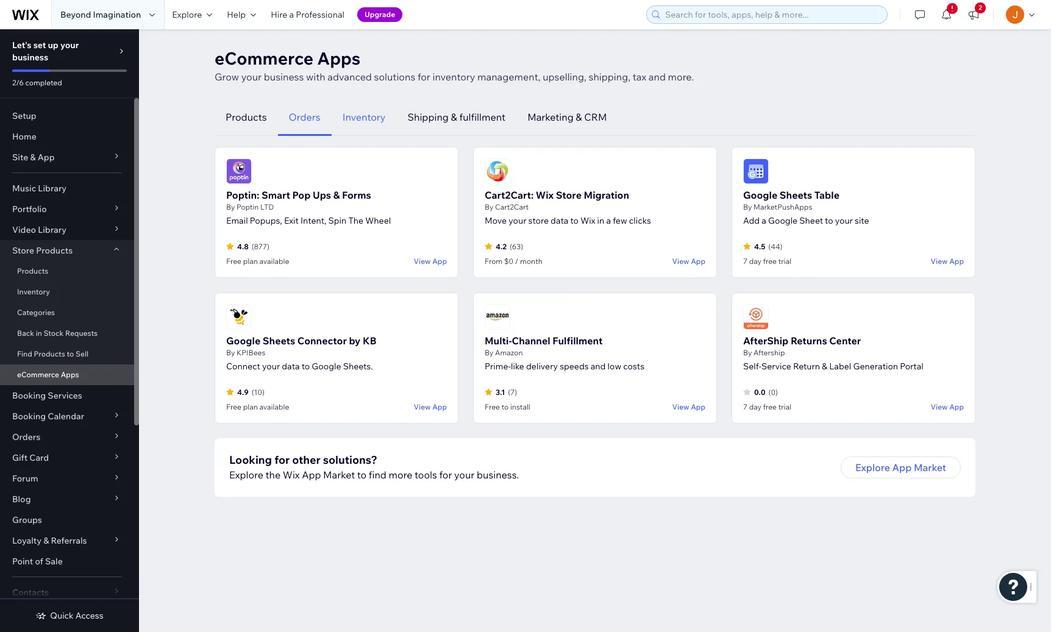 Task type: vqa. For each thing, say whether or not it's contained in the screenshot.
By inside the the google sheets table by marketpushapps add a google sheet to your site
yes



Task type: describe. For each thing, give the bounding box(es) containing it.
store inside cart2cart: wix store migration by cart2cart move your store data to wix in a few clicks
[[556, 189, 582, 201]]

view app button for poptin: smart pop ups & forms
[[414, 255, 447, 266]]

hire a professional
[[271, 9, 344, 20]]

ups
[[313, 189, 331, 201]]

let's
[[12, 40, 31, 51]]

find products to sell
[[17, 349, 88, 359]]

& inside poptin: smart pop ups & forms by poptin ltd email popups, exit intent, spin the wheel
[[333, 189, 340, 201]]

available for sheets
[[259, 402, 289, 412]]

tools
[[415, 469, 437, 481]]

spin
[[328, 215, 347, 226]]

gift
[[12, 452, 28, 463]]

google up kpibees
[[226, 335, 260, 347]]

sheets for table
[[780, 189, 812, 201]]

view app for google sheets connector by kb
[[414, 402, 447, 411]]

7 day free trial for google
[[743, 257, 792, 266]]

label
[[829, 361, 851, 372]]

available for smart
[[259, 257, 289, 266]]

inventory link
[[0, 282, 134, 302]]

low
[[608, 361, 621, 372]]

explore app market button
[[841, 457, 961, 479]]

shipping & fulfillment button
[[397, 99, 517, 136]]

forum button
[[0, 468, 134, 489]]

ltd
[[260, 202, 274, 212]]

forum
[[12, 473, 38, 484]]

google sheets table icon image
[[743, 159, 769, 184]]

shipping,
[[589, 71, 631, 83]]

your inside looking for other solutions? explore the wix app market to find more tools for your business.
[[454, 469, 475, 481]]

aftership
[[754, 348, 785, 357]]

a inside google sheets table by marketpushapps add a google sheet to your site
[[762, 215, 766, 226]]

in inside back in stock requests link
[[36, 329, 42, 338]]

7 for aftership
[[743, 402, 748, 412]]

kpibees
[[237, 348, 265, 357]]

setup link
[[0, 105, 134, 126]]

quick access button
[[36, 610, 103, 621]]

plan for poptin:
[[243, 257, 258, 266]]

view for poptin: smart pop ups & forms
[[414, 256, 431, 266]]

free for poptin:
[[226, 257, 241, 266]]

smart
[[262, 189, 290, 201]]

marketing
[[528, 111, 574, 123]]

business for let's
[[12, 52, 48, 63]]

orders button
[[0, 427, 134, 448]]

view app for multi-channel fulfillment
[[672, 402, 705, 411]]

view app button for multi-channel fulfillment
[[672, 401, 705, 412]]

view app button for cart2cart: wix store migration
[[672, 255, 705, 266]]

hire a professional link
[[264, 0, 352, 29]]

4.5 (44)
[[754, 242, 783, 251]]

tab list containing products
[[215, 99, 976, 136]]

explore inside looking for other solutions? explore the wix app market to find more tools for your business.
[[229, 469, 263, 481]]

trial for sheets
[[778, 257, 792, 266]]

booking services link
[[0, 385, 134, 406]]

& for crm
[[576, 111, 582, 123]]

2
[[979, 4, 982, 12]]

from $0 / month
[[485, 257, 543, 266]]

google down the connector
[[312, 361, 341, 372]]

beyond imagination
[[60, 9, 141, 20]]

cart2cart: wix store migration by cart2cart move your store data to wix in a few clicks
[[485, 189, 651, 226]]

sheets.
[[343, 361, 373, 372]]

free for google
[[226, 402, 241, 412]]

app for poptin: smart pop ups & forms
[[432, 256, 447, 266]]

prime-
[[485, 361, 511, 372]]

returns
[[791, 335, 827, 347]]

solutions?
[[323, 453, 377, 467]]

back in stock requests link
[[0, 323, 134, 344]]

find
[[17, 349, 32, 359]]

in inside cart2cart: wix store migration by cart2cart move your store data to wix in a few clicks
[[597, 215, 604, 226]]

google down the marketpushapps on the right of the page
[[768, 215, 798, 226]]

(7)
[[508, 387, 517, 397]]

generation
[[853, 361, 898, 372]]

/
[[515, 257, 519, 266]]

quick
[[50, 610, 74, 621]]

explore for explore
[[172, 9, 202, 20]]

wix inside looking for other solutions? explore the wix app market to find more tools for your business.
[[283, 469, 300, 481]]

0.0 (0)
[[754, 387, 778, 397]]

free plan available for poptin:
[[226, 257, 289, 266]]

sheet
[[800, 215, 823, 226]]

your inside cart2cart: wix store migration by cart2cart move your store data to wix in a few clicks
[[509, 215, 526, 226]]

booking for booking services
[[12, 390, 46, 401]]

find products to sell link
[[0, 344, 134, 365]]

upgrade
[[365, 10, 395, 19]]

multi-channel fulfillment icon image
[[485, 304, 510, 330]]

day for aftership
[[749, 402, 762, 412]]

(0)
[[769, 387, 778, 397]]

to inside google sheets table by marketpushapps add a google sheet to your site
[[825, 215, 833, 226]]

completed
[[25, 78, 62, 87]]

view app button for google sheets connector by kb
[[414, 401, 447, 412]]

plan for google
[[243, 402, 258, 412]]

store inside dropdown button
[[12, 245, 34, 256]]

music library link
[[0, 178, 134, 199]]

other
[[292, 453, 321, 467]]

3.1
[[496, 387, 505, 397]]

inventory for inventory link
[[17, 287, 50, 296]]

professional
[[296, 9, 344, 20]]

poptin: smart pop ups & forms icon image
[[226, 159, 252, 184]]

categories
[[17, 308, 55, 317]]

marketpushapps
[[754, 202, 812, 212]]

free for multi-
[[485, 402, 500, 412]]

(63)
[[510, 242, 523, 251]]

solutions
[[374, 71, 415, 83]]

multi-
[[485, 335, 512, 347]]

loyalty
[[12, 535, 41, 546]]

channel
[[512, 335, 550, 347]]

shipping & fulfillment
[[408, 111, 506, 123]]

google sheets table by marketpushapps add a google sheet to your site
[[743, 189, 869, 226]]

view app for poptin: smart pop ups & forms
[[414, 256, 447, 266]]

& inside aftership returns center by aftership self-service return & label generation portal
[[822, 361, 828, 372]]

fulfillment
[[459, 111, 506, 123]]

looking
[[229, 453, 272, 467]]

1 vertical spatial wix
[[581, 215, 595, 226]]

by inside multi-channel fulfillment by amazon prime-like delivery speeds and low costs
[[485, 348, 493, 357]]

access
[[75, 610, 103, 621]]

view app for cart2cart: wix store migration
[[672, 256, 705, 266]]

explore for explore app market
[[855, 462, 890, 474]]

products inside dropdown button
[[36, 245, 73, 256]]

popups,
[[250, 215, 282, 226]]

by inside poptin: smart pop ups & forms by poptin ltd email popups, exit intent, spin the wheel
[[226, 202, 235, 212]]

& for referrals
[[43, 535, 49, 546]]

setup
[[12, 110, 36, 121]]

apps for ecommerce apps
[[61, 370, 79, 379]]

cart2cart
[[495, 202, 529, 212]]

orders for orders dropdown button
[[12, 432, 40, 443]]

(44)
[[768, 242, 783, 251]]

calendar
[[48, 411, 84, 422]]

advanced
[[328, 71, 372, 83]]

inventory
[[433, 71, 475, 83]]

to inside sidebar element
[[67, 349, 74, 359]]

7 for google
[[743, 257, 748, 266]]

for inside ecommerce apps grow your business with advanced solutions for inventory management, upselling, shipping, tax and more.
[[418, 71, 430, 83]]

4.8
[[237, 242, 249, 251]]

home
[[12, 131, 36, 142]]

point
[[12, 556, 33, 567]]

email
[[226, 215, 248, 226]]

portfolio button
[[0, 199, 134, 220]]

site
[[12, 152, 28, 163]]

google down google sheets table icon
[[743, 189, 778, 201]]

app for google sheets table
[[949, 256, 964, 266]]

clicks
[[629, 215, 651, 226]]

orders button
[[278, 99, 332, 136]]

from
[[485, 257, 503, 266]]



Task type: locate. For each thing, give the bounding box(es) containing it.
music library
[[12, 183, 67, 194]]

& right 'shipping'
[[451, 111, 457, 123]]

to inside google sheets connector by kb by kpibees connect your data to google sheets.
[[302, 361, 310, 372]]

business down let's
[[12, 52, 48, 63]]

your right grow
[[241, 71, 262, 83]]

1 booking from the top
[[12, 390, 46, 401]]

music
[[12, 183, 36, 194]]

view for cart2cart: wix store migration
[[672, 256, 689, 266]]

0 horizontal spatial business
[[12, 52, 48, 63]]

0 horizontal spatial and
[[591, 361, 606, 372]]

1 horizontal spatial data
[[551, 215, 569, 226]]

wix up the store
[[536, 189, 554, 201]]

0 horizontal spatial orders
[[12, 432, 40, 443]]

looking for other solutions? explore the wix app market to find more tools for your business.
[[229, 453, 519, 481]]

your
[[60, 40, 79, 51], [241, 71, 262, 83], [509, 215, 526, 226], [835, 215, 853, 226], [262, 361, 280, 372], [454, 469, 475, 481]]

1 horizontal spatial inventory
[[342, 111, 386, 123]]

library
[[38, 183, 67, 194], [38, 224, 66, 235]]

4.2 (63)
[[496, 242, 523, 251]]

0 vertical spatial inventory
[[342, 111, 386, 123]]

booking down booking services
[[12, 411, 46, 422]]

stock
[[44, 329, 64, 338]]

1 horizontal spatial business
[[264, 71, 304, 83]]

0 vertical spatial free
[[763, 257, 777, 266]]

by up self-
[[743, 348, 752, 357]]

2 vertical spatial wix
[[283, 469, 300, 481]]

store
[[528, 215, 549, 226]]

free plan available down the (10)
[[226, 402, 289, 412]]

7 day free trial for aftership
[[743, 402, 792, 412]]

0 vertical spatial free plan available
[[226, 257, 289, 266]]

marketing & crm
[[528, 111, 607, 123]]

a inside cart2cart: wix store migration by cart2cart move your store data to wix in a few clicks
[[606, 215, 611, 226]]

orders up gift card
[[12, 432, 40, 443]]

install
[[510, 402, 530, 412]]

1 horizontal spatial explore
[[229, 469, 263, 481]]

ecommerce up booking services
[[17, 370, 59, 379]]

gift card button
[[0, 448, 134, 468]]

day down '4.5'
[[749, 257, 762, 266]]

apps down 'find products to sell' link at left
[[61, 370, 79, 379]]

a right hire
[[289, 9, 294, 20]]

by inside cart2cart: wix store migration by cart2cart move your store data to wix in a few clicks
[[485, 202, 493, 212]]

2 horizontal spatial for
[[439, 469, 452, 481]]

1 horizontal spatial market
[[914, 462, 946, 474]]

cart2cart:
[[485, 189, 534, 201]]

return
[[793, 361, 820, 372]]

1 vertical spatial business
[[264, 71, 304, 83]]

1 horizontal spatial and
[[649, 71, 666, 83]]

with
[[306, 71, 325, 83]]

card
[[29, 452, 49, 463]]

7 day free trial down 4.5 (44) at right top
[[743, 257, 792, 266]]

0 vertical spatial orders
[[289, 111, 321, 123]]

1 vertical spatial orders
[[12, 432, 40, 443]]

inventory up categories on the left of the page
[[17, 287, 50, 296]]

0 vertical spatial data
[[551, 215, 569, 226]]

view app button
[[414, 255, 447, 266], [672, 255, 705, 266], [931, 255, 964, 266], [414, 401, 447, 412], [672, 401, 705, 412], [931, 401, 964, 412]]

view app button for aftership returns center
[[931, 401, 964, 412]]

2 horizontal spatial a
[[762, 215, 766, 226]]

tax
[[633, 71, 646, 83]]

in
[[597, 215, 604, 226], [36, 329, 42, 338]]

0 horizontal spatial market
[[323, 469, 355, 481]]

free plan available for google
[[226, 402, 289, 412]]

and inside ecommerce apps grow your business with advanced solutions for inventory management, upselling, shipping, tax and more.
[[649, 71, 666, 83]]

products up products link
[[36, 245, 73, 256]]

requests
[[65, 329, 98, 338]]

0 vertical spatial business
[[12, 52, 48, 63]]

1 vertical spatial free plan available
[[226, 402, 289, 412]]

library inside popup button
[[38, 224, 66, 235]]

1 library from the top
[[38, 183, 67, 194]]

Search for tools, apps, help & more... field
[[662, 6, 884, 23]]

& right ups
[[333, 189, 340, 201]]

gift card
[[12, 452, 49, 463]]

2 library from the top
[[38, 224, 66, 235]]

tab list
[[215, 99, 976, 136]]

2 day from the top
[[749, 402, 762, 412]]

0 horizontal spatial ecommerce
[[17, 370, 59, 379]]

& left label
[[822, 361, 828, 372]]

view for multi-channel fulfillment
[[672, 402, 689, 411]]

app for cart2cart: wix store migration
[[691, 256, 705, 266]]

view app button for google sheets table
[[931, 255, 964, 266]]

help
[[227, 9, 246, 20]]

booking up booking calendar
[[12, 390, 46, 401]]

4.5
[[754, 242, 765, 251]]

hire
[[271, 9, 287, 20]]

explore inside button
[[855, 462, 890, 474]]

view for aftership returns center
[[931, 402, 948, 411]]

and left low
[[591, 361, 606, 372]]

0 horizontal spatial explore
[[172, 9, 202, 20]]

sheets inside google sheets connector by kb by kpibees connect your data to google sheets.
[[263, 335, 295, 347]]

0 vertical spatial plan
[[243, 257, 258, 266]]

sell
[[76, 349, 88, 359]]

poptin
[[237, 202, 259, 212]]

kb
[[363, 335, 377, 347]]

1 vertical spatial in
[[36, 329, 42, 338]]

2 free plan available from the top
[[226, 402, 289, 412]]

service
[[762, 361, 791, 372]]

to down 3.1 (7)
[[502, 402, 509, 412]]

for right solutions
[[418, 71, 430, 83]]

2 trial from the top
[[778, 402, 792, 412]]

view for google sheets table
[[931, 256, 948, 266]]

view app for google sheets table
[[931, 256, 964, 266]]

4.2
[[496, 242, 507, 251]]

in right back
[[36, 329, 42, 338]]

1 vertical spatial plan
[[243, 402, 258, 412]]

loyalty & referrals button
[[0, 530, 134, 551]]

your left site
[[835, 215, 853, 226]]

market inside looking for other solutions? explore the wix app market to find more tools for your business.
[[323, 469, 355, 481]]

0 horizontal spatial in
[[36, 329, 42, 338]]

orders for orders button
[[289, 111, 321, 123]]

products up ecommerce apps
[[34, 349, 65, 359]]

your inside google sheets table by marketpushapps add a google sheet to your site
[[835, 215, 853, 226]]

1 vertical spatial and
[[591, 361, 606, 372]]

video
[[12, 224, 36, 235]]

booking for booking calendar
[[12, 411, 46, 422]]

1 horizontal spatial wix
[[536, 189, 554, 201]]

by up the 'connect' at the left of the page
[[226, 348, 235, 357]]

trial for returns
[[778, 402, 792, 412]]

1 horizontal spatial ecommerce
[[215, 48, 313, 69]]

your down kpibees
[[262, 361, 280, 372]]

free to install
[[485, 402, 530, 412]]

let's set up your business
[[12, 40, 79, 63]]

like
[[511, 361, 524, 372]]

to down the connector
[[302, 361, 310, 372]]

2/6
[[12, 78, 24, 87]]

0 vertical spatial booking
[[12, 390, 46, 401]]

orders inside dropdown button
[[12, 432, 40, 443]]

portfolio
[[12, 204, 47, 215]]

2 horizontal spatial wix
[[581, 215, 595, 226]]

library for video library
[[38, 224, 66, 235]]

1 vertical spatial sheets
[[263, 335, 295, 347]]

loyalty & referrals
[[12, 535, 87, 546]]

products down grow
[[226, 111, 267, 123]]

free down 3.1 on the bottom left of page
[[485, 402, 500, 412]]

your down cart2cart
[[509, 215, 526, 226]]

referrals
[[51, 535, 87, 546]]

0 vertical spatial ecommerce
[[215, 48, 313, 69]]

1 vertical spatial booking
[[12, 411, 46, 422]]

orders
[[289, 111, 321, 123], [12, 432, 40, 443]]

0 horizontal spatial apps
[[61, 370, 79, 379]]

wix right the
[[283, 469, 300, 481]]

explore app market
[[855, 462, 946, 474]]

categories link
[[0, 302, 134, 323]]

4.9
[[237, 387, 249, 397]]

ecommerce for ecommerce apps grow your business with advanced solutions for inventory management, upselling, shipping, tax and more.
[[215, 48, 313, 69]]

& left crm
[[576, 111, 582, 123]]

1 horizontal spatial for
[[418, 71, 430, 83]]

delivery
[[526, 361, 558, 372]]

products inside button
[[226, 111, 267, 123]]

app for multi-channel fulfillment
[[691, 402, 705, 411]]

0 vertical spatial in
[[597, 215, 604, 226]]

1 vertical spatial data
[[282, 361, 300, 372]]

library up portfolio dropdown button
[[38, 183, 67, 194]]

app for aftership returns center
[[949, 402, 964, 411]]

7 down self-
[[743, 402, 748, 412]]

imagination
[[93, 9, 141, 20]]

1 horizontal spatial in
[[597, 215, 604, 226]]

0 horizontal spatial a
[[289, 9, 294, 20]]

your inside let's set up your business
[[60, 40, 79, 51]]

by inside aftership returns center by aftership self-service return & label generation portal
[[743, 348, 752, 357]]

free plan available down (877)
[[226, 257, 289, 266]]

add
[[743, 215, 760, 226]]

to inside cart2cart: wix store migration by cart2cart move your store data to wix in a few clicks
[[570, 215, 579, 226]]

2 vertical spatial for
[[439, 469, 452, 481]]

data inside google sheets connector by kb by kpibees connect your data to google sheets.
[[282, 361, 300, 372]]

0 vertical spatial available
[[259, 257, 289, 266]]

wix down migration
[[581, 215, 595, 226]]

wix
[[536, 189, 554, 201], [581, 215, 595, 226], [283, 469, 300, 481]]

orders inside button
[[289, 111, 321, 123]]

to left sell
[[67, 349, 74, 359]]

free down 4.9 at the left bottom of the page
[[226, 402, 241, 412]]

view for google sheets connector by kb
[[414, 402, 431, 411]]

sheets inside google sheets table by marketpushapps add a google sheet to your site
[[780, 189, 812, 201]]

apps inside ecommerce apps grow your business with advanced solutions for inventory management, upselling, shipping, tax and more.
[[317, 48, 360, 69]]

site & app
[[12, 152, 55, 163]]

apps for ecommerce apps grow your business with advanced solutions for inventory management, upselling, shipping, tax and more.
[[317, 48, 360, 69]]

2 7 from the top
[[743, 402, 748, 412]]

0 horizontal spatial inventory
[[17, 287, 50, 296]]

business inside ecommerce apps grow your business with advanced solutions for inventory management, upselling, shipping, tax and more.
[[264, 71, 304, 83]]

your inside ecommerce apps grow your business with advanced solutions for inventory management, upselling, shipping, tax and more.
[[241, 71, 262, 83]]

products down the "store products"
[[17, 266, 48, 276]]

1 vertical spatial store
[[12, 245, 34, 256]]

table
[[814, 189, 840, 201]]

0 horizontal spatial wix
[[283, 469, 300, 481]]

in left few
[[597, 215, 604, 226]]

ecommerce up grow
[[215, 48, 313, 69]]

plan down 4.9 (10)
[[243, 402, 258, 412]]

sheets up kpibees
[[263, 335, 295, 347]]

1 vertical spatial apps
[[61, 370, 79, 379]]

ecommerce for ecommerce apps
[[17, 370, 59, 379]]

store down video
[[12, 245, 34, 256]]

0 horizontal spatial for
[[274, 453, 290, 467]]

0 horizontal spatial store
[[12, 245, 34, 256]]

data inside cart2cart: wix store migration by cart2cart move your store data to wix in a few clicks
[[551, 215, 569, 226]]

and
[[649, 71, 666, 83], [591, 361, 606, 372]]

your inside google sheets connector by kb by kpibees connect your data to google sheets.
[[262, 361, 280, 372]]

sidebar element
[[0, 29, 139, 632]]

1 trial from the top
[[778, 257, 792, 266]]

1 available from the top
[[259, 257, 289, 266]]

(877)
[[252, 242, 269, 251]]

contacts
[[12, 587, 49, 598]]

free down the 4.8
[[226, 257, 241, 266]]

day for google
[[749, 257, 762, 266]]

0 vertical spatial wix
[[536, 189, 554, 201]]

2 horizontal spatial explore
[[855, 462, 890, 474]]

& right "loyalty"
[[43, 535, 49, 546]]

to left find
[[357, 469, 367, 481]]

by up move
[[485, 202, 493, 212]]

free down (0)
[[763, 402, 777, 412]]

0 horizontal spatial data
[[282, 361, 300, 372]]

0 vertical spatial store
[[556, 189, 582, 201]]

2/6 completed
[[12, 78, 62, 87]]

speeds
[[560, 361, 589, 372]]

& for app
[[30, 152, 36, 163]]

by inside google sheets table by marketpushapps add a google sheet to your site
[[743, 202, 752, 212]]

inventory inside sidebar element
[[17, 287, 50, 296]]

booking
[[12, 390, 46, 401], [12, 411, 46, 422]]

1 horizontal spatial orders
[[289, 111, 321, 123]]

market inside button
[[914, 462, 946, 474]]

business inside let's set up your business
[[12, 52, 48, 63]]

crm
[[584, 111, 607, 123]]

ecommerce
[[215, 48, 313, 69], [17, 370, 59, 379]]

available down (877)
[[259, 257, 289, 266]]

inventory for inventory button
[[342, 111, 386, 123]]

cart2cart: wix store migration icon image
[[485, 159, 510, 184]]

store products
[[12, 245, 73, 256]]

data for sheets
[[282, 361, 300, 372]]

trial down the (44)
[[778, 257, 792, 266]]

library up the "store products"
[[38, 224, 66, 235]]

more
[[389, 469, 412, 481]]

to inside looking for other solutions? explore the wix app market to find more tools for your business.
[[357, 469, 367, 481]]

store left migration
[[556, 189, 582, 201]]

1 vertical spatial library
[[38, 224, 66, 235]]

day down 0.0
[[749, 402, 762, 412]]

by down multi-
[[485, 348, 493, 357]]

0 vertical spatial and
[[649, 71, 666, 83]]

store products button
[[0, 240, 134, 261]]

1 vertical spatial trial
[[778, 402, 792, 412]]

0 vertical spatial 7 day free trial
[[743, 257, 792, 266]]

7 down add
[[743, 257, 748, 266]]

and right tax
[[649, 71, 666, 83]]

booking calendar
[[12, 411, 84, 422]]

for up the
[[274, 453, 290, 467]]

management,
[[477, 71, 541, 83]]

back
[[17, 329, 34, 338]]

1 plan from the top
[[243, 257, 258, 266]]

0 vertical spatial sheets
[[780, 189, 812, 201]]

0 vertical spatial for
[[418, 71, 430, 83]]

point of sale
[[12, 556, 63, 567]]

contacts button
[[0, 582, 134, 603]]

apps
[[317, 48, 360, 69], [61, 370, 79, 379]]

1 horizontal spatial store
[[556, 189, 582, 201]]

shipping
[[408, 111, 449, 123]]

1 vertical spatial ecommerce
[[17, 370, 59, 379]]

data for wix
[[551, 215, 569, 226]]

7 day free trial down 0.0 (0) on the right of the page
[[743, 402, 792, 412]]

point of sale link
[[0, 551, 134, 572]]

2 available from the top
[[259, 402, 289, 412]]

1 vertical spatial available
[[259, 402, 289, 412]]

0 vertical spatial day
[[749, 257, 762, 266]]

1 horizontal spatial a
[[606, 215, 611, 226]]

your left business.
[[454, 469, 475, 481]]

business left with
[[264, 71, 304, 83]]

app for google sheets connector by kb
[[432, 402, 447, 411]]

intent,
[[301, 215, 326, 226]]

available down the (10)
[[259, 402, 289, 412]]

app inside looking for other solutions? explore the wix app market to find more tools for your business.
[[302, 469, 321, 481]]

1 7 day free trial from the top
[[743, 257, 792, 266]]

free for aftership
[[763, 402, 777, 412]]

1 vertical spatial 7
[[743, 402, 748, 412]]

blog button
[[0, 489, 134, 510]]

to right sheet
[[825, 215, 833, 226]]

sheets up the marketpushapps on the right of the page
[[780, 189, 812, 201]]

google sheets connector by kb icon image
[[226, 304, 252, 330]]

plan down 4.8 (877)
[[243, 257, 258, 266]]

products link
[[0, 261, 134, 282]]

by up add
[[743, 202, 752, 212]]

portal
[[900, 361, 924, 372]]

1 free plan available from the top
[[226, 257, 289, 266]]

and inside multi-channel fulfillment by amazon prime-like delivery speeds and low costs
[[591, 361, 606, 372]]

more.
[[668, 71, 694, 83]]

aftership
[[743, 335, 789, 347]]

booking inside booking services link
[[12, 390, 46, 401]]

inventory down advanced
[[342, 111, 386, 123]]

trial down the service
[[778, 402, 792, 412]]

ecommerce inside ecommerce apps grow your business with advanced solutions for inventory management, upselling, shipping, tax and more.
[[215, 48, 313, 69]]

0 vertical spatial trial
[[778, 257, 792, 266]]

data down the connector
[[282, 361, 300, 372]]

data right the store
[[551, 215, 569, 226]]

1 vertical spatial free
[[763, 402, 777, 412]]

1 vertical spatial 7 day free trial
[[743, 402, 792, 412]]

4.9 (10)
[[237, 387, 265, 397]]

aftership returns center icon image
[[743, 304, 769, 330]]

marketing & crm button
[[517, 99, 618, 136]]

1 vertical spatial for
[[274, 453, 290, 467]]

library for music library
[[38, 183, 67, 194]]

a right add
[[762, 215, 766, 226]]

0 vertical spatial library
[[38, 183, 67, 194]]

0 vertical spatial apps
[[317, 48, 360, 69]]

your right up
[[60, 40, 79, 51]]

2 plan from the top
[[243, 402, 258, 412]]

1 vertical spatial inventory
[[17, 287, 50, 296]]

aftership returns center by aftership self-service return & label generation portal
[[743, 335, 924, 372]]

&
[[451, 111, 457, 123], [576, 111, 582, 123], [30, 152, 36, 163], [333, 189, 340, 201], [822, 361, 828, 372], [43, 535, 49, 546]]

2 free from the top
[[763, 402, 777, 412]]

app
[[38, 152, 55, 163], [432, 256, 447, 266], [691, 256, 705, 266], [949, 256, 964, 266], [432, 402, 447, 411], [691, 402, 705, 411], [949, 402, 964, 411], [892, 462, 912, 474], [302, 469, 321, 481]]

free down 4.5 (44) at right top
[[763, 257, 777, 266]]

a left few
[[606, 215, 611, 226]]

by inside google sheets connector by kb by kpibees connect your data to google sheets.
[[226, 348, 235, 357]]

find
[[369, 469, 387, 481]]

1 horizontal spatial sheets
[[780, 189, 812, 201]]

app inside 'explore app market' button
[[892, 462, 912, 474]]

business for ecommerce
[[264, 71, 304, 83]]

a
[[289, 9, 294, 20], [606, 215, 611, 226], [762, 215, 766, 226]]

2 booking from the top
[[12, 411, 46, 422]]

inventory inside button
[[342, 111, 386, 123]]

sale
[[45, 556, 63, 567]]

upgrade button
[[357, 7, 403, 22]]

by
[[349, 335, 361, 347]]

for right tools
[[439, 469, 452, 481]]

ecommerce inside sidebar element
[[17, 370, 59, 379]]

& right the site
[[30, 152, 36, 163]]

booking inside booking calendar "dropdown button"
[[12, 411, 46, 422]]

apps inside sidebar element
[[61, 370, 79, 379]]

a inside 'link'
[[289, 9, 294, 20]]

app inside site & app popup button
[[38, 152, 55, 163]]

free for google
[[763, 257, 777, 266]]

view app for aftership returns center
[[931, 402, 964, 411]]

upselling,
[[543, 71, 587, 83]]

apps up advanced
[[317, 48, 360, 69]]

1 vertical spatial day
[[749, 402, 762, 412]]

2 7 day free trial from the top
[[743, 402, 792, 412]]

to right the store
[[570, 215, 579, 226]]

blog
[[12, 494, 31, 505]]

0 horizontal spatial sheets
[[263, 335, 295, 347]]

2 button
[[960, 0, 987, 29]]

1 7 from the top
[[743, 257, 748, 266]]

& for fulfillment
[[451, 111, 457, 123]]

1 horizontal spatial apps
[[317, 48, 360, 69]]

move
[[485, 215, 507, 226]]

sheets for connector
[[263, 335, 295, 347]]

by up email
[[226, 202, 235, 212]]

orders down with
[[289, 111, 321, 123]]

0 vertical spatial 7
[[743, 257, 748, 266]]

1 day from the top
[[749, 257, 762, 266]]

1 free from the top
[[763, 257, 777, 266]]



